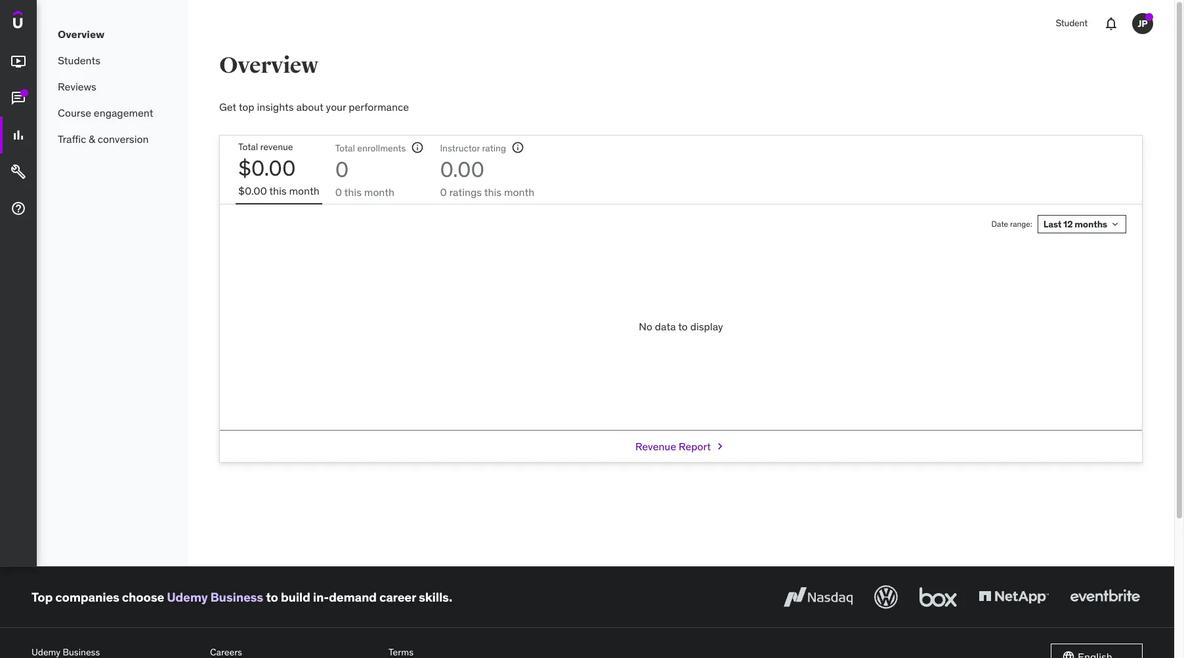 Task type: vqa. For each thing, say whether or not it's contained in the screenshot.
this inside 0.00 0 ratings this month
yes



Task type: describe. For each thing, give the bounding box(es) containing it.
1 vertical spatial to
[[266, 590, 278, 606]]

1 horizontal spatial small image
[[1062, 651, 1075, 659]]

get info image
[[411, 141, 424, 154]]

course
[[58, 106, 91, 119]]

0 for 0.00
[[440, 186, 447, 199]]

no data to display
[[639, 320, 723, 333]]

12
[[1063, 218, 1073, 230]]

last
[[1043, 218, 1061, 230]]

choose
[[122, 590, 164, 606]]

total revenue $0.00 $0.00 this month
[[238, 141, 319, 197]]

get info image
[[511, 141, 524, 154]]

conversion
[[98, 132, 149, 146]]

1 medium image from the top
[[11, 127, 26, 143]]

build
[[281, 590, 310, 606]]

0.00 0 ratings this month
[[440, 156, 534, 199]]

total for total enrollment
[[335, 143, 355, 154]]

date
[[991, 219, 1008, 229]]

display
[[690, 320, 723, 333]]

1 medium image from the top
[[11, 54, 26, 70]]

jp
[[1138, 17, 1148, 29]]

insights
[[257, 100, 294, 114]]

month inside 0.00 0 ratings this month
[[504, 186, 534, 199]]

last 12 months button
[[1038, 215, 1126, 234]]

business
[[210, 590, 263, 606]]

date range:
[[991, 219, 1032, 229]]

this inside 0.00 0 ratings this month
[[484, 186, 502, 199]]

this inside total revenue $0.00 $0.00 this month
[[269, 184, 287, 197]]

reviews
[[58, 80, 96, 93]]

box image
[[916, 583, 960, 612]]

0 0 this month
[[335, 156, 394, 199]]

g
[[501, 143, 506, 154]]

s
[[401, 143, 406, 154]]

month inside 0 0 this month
[[364, 186, 394, 199]]

ratin
[[482, 143, 501, 154]]

career
[[379, 590, 416, 606]]

top
[[239, 100, 254, 114]]

skills.
[[419, 590, 452, 606]]

xsmall image
[[1110, 219, 1120, 230]]

get top insights about your performance
[[219, 100, 409, 114]]

about
[[296, 100, 323, 114]]

0.00
[[440, 156, 484, 183]]

1 horizontal spatial to
[[678, 320, 688, 333]]

companies
[[55, 590, 119, 606]]

this inside 0 0 this month
[[344, 186, 362, 199]]

student link
[[1048, 8, 1095, 39]]

top
[[32, 590, 53, 606]]

udemy image
[[13, 11, 73, 33]]

revenue
[[260, 141, 293, 153]]

2 medium image from the top
[[11, 91, 26, 106]]

course engagement link
[[37, 100, 188, 126]]

traffic & conversion
[[58, 132, 149, 146]]

last 12 months
[[1043, 218, 1107, 230]]

reviews link
[[37, 74, 188, 100]]

your
[[326, 100, 346, 114]]

month inside total revenue $0.00 $0.00 this month
[[289, 184, 319, 197]]



Task type: locate. For each thing, give the bounding box(es) containing it.
1 horizontal spatial overview
[[219, 52, 318, 79]]

to left build
[[266, 590, 278, 606]]

total inside total revenue $0.00 $0.00 this month
[[238, 141, 258, 153]]

medium image
[[11, 127, 26, 143], [11, 201, 26, 217]]

total
[[238, 141, 258, 153], [335, 143, 355, 154]]

0 vertical spatial medium image
[[11, 54, 26, 70]]

1 vertical spatial overview
[[219, 52, 318, 79]]

traffic
[[58, 132, 86, 146]]

students link
[[37, 47, 188, 74]]

0 vertical spatial small image
[[713, 441, 727, 454]]

nasdaq image
[[780, 583, 856, 612]]

total left revenue
[[238, 141, 258, 153]]

overview up students
[[58, 27, 104, 41]]

2 medium image from the top
[[11, 201, 26, 217]]

report
[[679, 440, 711, 454]]

month down "enrollment"
[[364, 186, 394, 199]]

you have alerts image
[[1145, 13, 1153, 21]]

2 $0.00 from the top
[[238, 184, 267, 197]]

revenue
[[635, 440, 676, 454]]

2 horizontal spatial month
[[504, 186, 534, 199]]

this down total enrollment
[[344, 186, 362, 199]]

0 horizontal spatial overview
[[58, 27, 104, 41]]

0 horizontal spatial to
[[266, 590, 278, 606]]

overview link
[[37, 21, 188, 47]]

2 vertical spatial medium image
[[11, 164, 26, 180]]

total enrollment
[[335, 143, 401, 154]]

eventbrite image
[[1067, 583, 1143, 612]]

month
[[289, 184, 319, 197], [364, 186, 394, 199], [504, 186, 534, 199]]

1 vertical spatial medium image
[[11, 201, 26, 217]]

udemy business link
[[167, 590, 263, 606]]

jp link
[[1127, 8, 1158, 39]]

0 horizontal spatial small image
[[713, 441, 727, 454]]

this down revenue
[[269, 184, 287, 197]]

total left "enrollment"
[[335, 143, 355, 154]]

0 vertical spatial to
[[678, 320, 688, 333]]

traffic & conversion link
[[37, 126, 188, 152]]

0 vertical spatial $0.00
[[238, 155, 296, 182]]

student
[[1056, 17, 1088, 29]]

udemy
[[167, 590, 208, 606]]

1 $0.00 from the top
[[238, 155, 296, 182]]

range:
[[1010, 219, 1032, 229]]

month down get info icon
[[504, 186, 534, 199]]

ratings
[[449, 186, 482, 199]]

instructor
[[440, 143, 480, 154]]

this
[[269, 184, 287, 197], [344, 186, 362, 199], [484, 186, 502, 199]]

instructor ratin
[[440, 143, 501, 154]]

small image
[[713, 441, 727, 454], [1062, 651, 1075, 659]]

total for total revenue $0.00 $0.00 this month
[[238, 141, 258, 153]]

this right the ratings
[[484, 186, 502, 199]]

0 for 0
[[335, 186, 342, 199]]

medium image
[[11, 54, 26, 70], [11, 91, 26, 106], [11, 164, 26, 180]]

&
[[89, 132, 95, 146]]

in-
[[313, 590, 329, 606]]

enrollment
[[357, 143, 401, 154]]

notifications image
[[1103, 16, 1119, 32]]

1 vertical spatial medium image
[[11, 91, 26, 106]]

engagement
[[94, 106, 153, 119]]

0 horizontal spatial total
[[238, 141, 258, 153]]

0 vertical spatial medium image
[[11, 127, 26, 143]]

get
[[219, 100, 236, 114]]

performance
[[349, 100, 409, 114]]

2 horizontal spatial this
[[484, 186, 502, 199]]

to right data
[[678, 320, 688, 333]]

students
[[58, 54, 100, 67]]

0 inside 0.00 0 ratings this month
[[440, 186, 447, 199]]

month down revenue
[[289, 184, 319, 197]]

1 horizontal spatial month
[[364, 186, 394, 199]]

overview up insights
[[219, 52, 318, 79]]

course engagement
[[58, 106, 153, 119]]

0
[[335, 156, 349, 183], [335, 186, 342, 199], [440, 186, 447, 199]]

1 vertical spatial small image
[[1062, 651, 1075, 659]]

to
[[678, 320, 688, 333], [266, 590, 278, 606]]

demand
[[329, 590, 377, 606]]

small image inside revenue report link
[[713, 441, 727, 454]]

netapp image
[[976, 583, 1051, 612]]

1 vertical spatial $0.00
[[238, 184, 267, 197]]

1 horizontal spatial this
[[344, 186, 362, 199]]

overview
[[58, 27, 104, 41], [219, 52, 318, 79]]

0 vertical spatial overview
[[58, 27, 104, 41]]

1 horizontal spatial total
[[335, 143, 355, 154]]

revenue report
[[635, 440, 711, 454]]

0 horizontal spatial month
[[289, 184, 319, 197]]

no
[[639, 320, 652, 333]]

top companies choose udemy business to build in-demand career skills.
[[32, 590, 452, 606]]

$0.00
[[238, 155, 296, 182], [238, 184, 267, 197]]

revenue report link
[[635, 431, 727, 463]]

3 medium image from the top
[[11, 164, 26, 180]]

volkswagen image
[[872, 583, 901, 612]]

data
[[655, 320, 676, 333]]

months
[[1075, 218, 1107, 230]]

0 horizontal spatial this
[[269, 184, 287, 197]]



